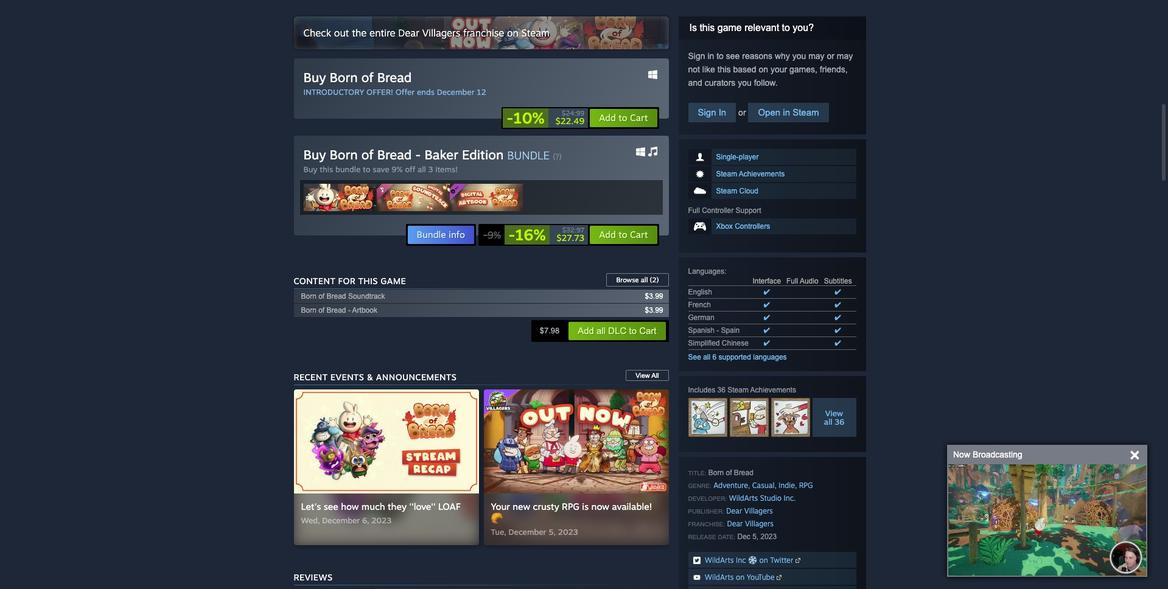 Task type: locate. For each thing, give the bounding box(es) containing it.
view
[[636, 372, 650, 379], [826, 409, 844, 418]]

wildarts left the inc
[[705, 556, 734, 565]]

of for introductory
[[362, 69, 374, 85]]

sign in
[[698, 107, 727, 118]]

0 vertical spatial full
[[689, 206, 700, 215]]

all for view all 36
[[824, 417, 833, 427]]

0 vertical spatial you
[[793, 51, 807, 61]]

they
[[388, 501, 407, 513]]

see all 6 supported languages link
[[689, 353, 787, 362]]

view inside view all 36
[[826, 409, 844, 418]]

born inside title: born of bread genre: adventure , casual , indie , rpg developer: wildarts studio inc. publisher: dear villagers franchise: dear villagers release date: dec 5, 2023
[[709, 469, 724, 477]]

to right $24.99 on the top of the page
[[619, 112, 628, 124]]

controller
[[702, 206, 734, 215]]

steam inside steam cloud link
[[717, 187, 738, 195]]

2 horizontal spatial this
[[718, 65, 731, 74]]

on down the inc
[[736, 573, 745, 582]]

this right is
[[700, 23, 715, 33]]

0 horizontal spatial ,
[[749, 482, 751, 490]]

1 vertical spatial full
[[787, 277, 799, 286]]

wildarts studio inc. link
[[729, 494, 796, 503]]

0 vertical spatial wildarts
[[729, 494, 758, 503]]

born for introductory
[[330, 69, 358, 85]]

of inside title: born of bread genre: adventure , casual , indie , rpg developer: wildarts studio inc. publisher: dear villagers franchise: dear villagers release date: dec 5, 2023
[[726, 469, 732, 477]]

-9%
[[483, 229, 501, 241]]

0 horizontal spatial full
[[689, 206, 700, 215]]

your new crusty rpg is now available! 🥐
[[491, 501, 652, 524]]

games,
[[790, 65, 818, 74]]

new
[[513, 501, 531, 513]]

9% left off
[[392, 164, 403, 174]]

dear villagers link down wildarts studio inc. link
[[727, 507, 773, 516]]

1 horizontal spatial you
[[793, 51, 807, 61]]

subtitles
[[824, 277, 852, 286]]

2 horizontal spatial 2023
[[761, 533, 777, 541]]

36 right gotta pet them all image
[[835, 417, 845, 427]]

all left (2)
[[641, 276, 648, 284]]

your
[[491, 501, 510, 513]]

0 vertical spatial add to cart
[[599, 112, 648, 124]]

2 vertical spatial december
[[509, 527, 547, 537]]

1 horizontal spatial rpg
[[800, 481, 813, 490]]

of up adventure link
[[726, 469, 732, 477]]

you?
[[793, 23, 814, 33]]

is
[[582, 501, 589, 513]]

2023 right 6,
[[372, 516, 392, 526]]

3
[[428, 164, 433, 174]]

bread for genre:
[[734, 469, 754, 477]]

like
[[703, 65, 716, 74]]

dear villagers link
[[727, 507, 773, 516], [727, 519, 774, 529]]

add to cart link up browse
[[590, 225, 658, 245]]

bread up offer at left top
[[377, 69, 412, 85]]

simplified
[[689, 339, 720, 348]]

december for bread
[[437, 87, 475, 97]]

steam inside open in steam link
[[793, 107, 819, 118]]

- left baker
[[415, 147, 421, 163]]

$24.99 $22.49
[[556, 109, 585, 126]]

recent
[[294, 372, 328, 382]]

add to cart right $24.99 on the top of the page
[[599, 112, 648, 124]]

1 horizontal spatial in
[[783, 107, 791, 118]]

casual
[[753, 481, 775, 490]]

$32.97 $27.73
[[557, 226, 585, 243]]

add to cart up browse
[[599, 229, 648, 241]]

english
[[689, 288, 712, 297]]

in inside open in steam link
[[783, 107, 791, 118]]

may
[[809, 51, 825, 61], [837, 51, 853, 61]]

december down the new
[[509, 527, 547, 537]]

1 add to cart from the top
[[599, 112, 648, 124]]

1 vertical spatial achievements
[[751, 386, 797, 395]]

rpg link
[[800, 481, 813, 490]]

offer!
[[367, 87, 393, 97]]

includes
[[689, 386, 716, 395]]

0 vertical spatial view
[[636, 372, 650, 379]]

bundle info link
[[407, 225, 475, 245]]

steam inside the steam achievements link
[[717, 170, 738, 178]]

in inside sign in to see reasons why you may or may not like this based on your games, friends, and curators you follow.
[[708, 51, 715, 61]]

1 horizontal spatial 36
[[835, 417, 845, 427]]

1 vertical spatial december
[[322, 516, 360, 526]]

all right gotta pet them all image
[[824, 417, 833, 427]]

or right the in
[[736, 108, 749, 118]]

steam right the open
[[793, 107, 819, 118]]

0 horizontal spatial may
[[809, 51, 825, 61]]

2 $3.99 from the top
[[645, 306, 664, 315]]

add all dlc to cart link
[[568, 322, 667, 341]]

1 vertical spatial view
[[826, 409, 844, 418]]

bread inside title: born of bread genre: adventure , casual , indie , rpg developer: wildarts studio inc. publisher: dear villagers franchise: dear villagers release date: dec 5, 2023
[[734, 469, 754, 477]]

to left you?
[[782, 23, 790, 33]]

controllers
[[735, 222, 771, 231]]

add right '$32.97'
[[599, 229, 616, 241]]

2 add to cart from the top
[[599, 229, 648, 241]]

, left casual link
[[749, 482, 751, 490]]

all
[[652, 372, 659, 379]]

or up the friends,
[[827, 51, 835, 61]]

edition
[[462, 147, 504, 163]]

you up games,
[[793, 51, 807, 61]]

follow.
[[754, 78, 778, 88]]

of up buy this bundle to save 9% off all 3 items!
[[362, 147, 374, 163]]

2 horizontal spatial december
[[509, 527, 547, 537]]

2 vertical spatial wildarts
[[705, 573, 734, 582]]

1 $3.99 from the top
[[645, 292, 664, 301]]

2 vertical spatial this
[[320, 164, 333, 174]]

1 vertical spatial rpg
[[562, 501, 580, 513]]

rpg left is
[[562, 501, 580, 513]]

2023 down your new crusty rpg is now available! 🥐
[[558, 527, 578, 537]]

0 vertical spatial achievements
[[739, 170, 785, 178]]

content for this game
[[294, 276, 406, 286]]

steam achievements
[[717, 170, 785, 178]]

1 horizontal spatial 5,
[[753, 533, 759, 541]]

0 vertical spatial december
[[437, 87, 475, 97]]

in
[[719, 107, 727, 118]]

steam up full controller support
[[717, 187, 738, 195]]

1 horizontal spatial 9%
[[488, 229, 501, 241]]

your
[[771, 65, 788, 74]]

december down 'how'
[[322, 516, 360, 526]]

dear up the date:
[[727, 519, 743, 529]]

- right info
[[483, 229, 488, 241]]

announcements
[[376, 372, 457, 382]]

cart for 10%
[[630, 112, 648, 124]]

, left rpg link
[[795, 482, 798, 490]]

let's see how much they ''love'' loaf wed, december 6, 2023
[[301, 501, 461, 526]]

bread up adventure
[[734, 469, 754, 477]]

0 vertical spatial in
[[708, 51, 715, 61]]

bread inside buy born of bread introductory offer! offer ends december 12
[[377, 69, 412, 85]]

, left indie
[[775, 482, 777, 490]]

0 vertical spatial rpg
[[800, 481, 813, 490]]

1 vertical spatial see
[[324, 501, 339, 513]]

6,
[[362, 516, 369, 526]]

wildarts on youtube
[[705, 573, 775, 582]]

see inside let's see how much they ''love'' loaf wed, december 6, 2023
[[324, 501, 339, 513]]

1 vertical spatial add to cart link
[[590, 225, 658, 245]]

in right the open
[[783, 107, 791, 118]]

0 horizontal spatial see
[[324, 501, 339, 513]]

0 horizontal spatial 2023
[[372, 516, 392, 526]]

all left dlc
[[597, 326, 606, 336]]

sign left the in
[[698, 107, 717, 118]]

sign for sign in to see reasons why you may or may not like this based on your games, friends, and curators you follow.
[[689, 51, 706, 61]]

buy for save
[[304, 164, 318, 174]]

0 horizontal spatial you
[[738, 78, 752, 88]]

0 horizontal spatial 36
[[718, 386, 726, 395]]

see inside sign in to see reasons why you may or may not like this based on your games, friends, and curators you follow.
[[726, 51, 740, 61]]

dear down adventure
[[727, 507, 743, 516]]

in up like
[[708, 51, 715, 61]]

xbox controllers
[[717, 222, 771, 231]]

''love''
[[410, 501, 436, 513]]

buy inside buy born of bread introductory offer! offer ends december 12
[[304, 69, 326, 85]]

bundle
[[508, 149, 550, 162]]

wildarts down adventure
[[729, 494, 758, 503]]

view right gotta pet them all image
[[826, 409, 844, 418]]

0 vertical spatial 36
[[718, 386, 726, 395]]

(2)
[[650, 276, 659, 284]]

wildarts down wildarts inc ❄️ on twitter
[[705, 573, 734, 582]]

$3.99
[[645, 292, 664, 301], [645, 306, 664, 315]]

cart for 9%
[[630, 229, 648, 241]]

0 vertical spatial sign
[[689, 51, 706, 61]]

0 vertical spatial $3.99
[[645, 292, 664, 301]]

add to cart
[[599, 112, 648, 124], [599, 229, 648, 241]]

steam inside check out the entire dear villagers franchise on steam link
[[522, 27, 550, 39]]

2 , from the left
[[775, 482, 777, 490]]

0 vertical spatial 9%
[[392, 164, 403, 174]]

on right franchise
[[507, 27, 519, 39]]

0 horizontal spatial in
[[708, 51, 715, 61]]

1 vertical spatial or
[[736, 108, 749, 118]]

may up the friends,
[[837, 51, 853, 61]]

you down based
[[738, 78, 752, 88]]

dear right entire
[[398, 27, 420, 39]]

all inside view all 36
[[824, 417, 833, 427]]

2 vertical spatial buy
[[304, 164, 318, 174]]

chinese
[[722, 339, 749, 348]]

3 , from the left
[[795, 482, 798, 490]]

see left 'how'
[[324, 501, 339, 513]]

now broadcasting
[[954, 450, 1023, 460]]

view left the all
[[636, 372, 650, 379]]

this up curators
[[718, 65, 731, 74]]

2 add to cart link from the top
[[590, 225, 658, 245]]

see up based
[[726, 51, 740, 61]]

1 vertical spatial 36
[[835, 417, 845, 427]]

december inside buy born of bread introductory offer! offer ends december 12
[[437, 87, 475, 97]]

add to cart link right $24.99 on the top of the page
[[590, 108, 658, 128]]

1 vertical spatial this
[[718, 65, 731, 74]]

2 vertical spatial villagers
[[745, 519, 774, 529]]

browse all (2)
[[617, 276, 659, 284]]

0 vertical spatial add to cart link
[[590, 108, 658, 128]]

add left dlc
[[578, 326, 594, 336]]

1 horizontal spatial ,
[[775, 482, 777, 490]]

born for genre:
[[709, 469, 724, 477]]

1 horizontal spatial may
[[837, 51, 853, 61]]

0 vertical spatial buy
[[304, 69, 326, 85]]

villagers down wildarts studio inc. link
[[745, 507, 773, 516]]

0 vertical spatial cart
[[630, 112, 648, 124]]

0 vertical spatial or
[[827, 51, 835, 61]]

in for sign
[[708, 51, 715, 61]]

0 horizontal spatial rpg
[[562, 501, 580, 513]]

add right $24.99 on the top of the page
[[599, 112, 616, 124]]

full left controller
[[689, 206, 700, 215]]

friends,
[[820, 65, 848, 74]]

0 vertical spatial dear villagers link
[[727, 507, 773, 516]]

of inside buy born of bread introductory offer! offer ends december 12
[[362, 69, 374, 85]]

✔
[[764, 288, 770, 297], [835, 288, 842, 297], [764, 301, 770, 309], [835, 301, 842, 309], [764, 314, 770, 322], [835, 314, 842, 322], [764, 326, 770, 335], [835, 326, 842, 335], [764, 339, 770, 348], [835, 339, 842, 348]]

steam up the bargain hunter image
[[728, 386, 749, 395]]

1 vertical spatial in
[[783, 107, 791, 118]]

sign inside sign in to see reasons why you may or may not like this based on your games, friends, and curators you follow.
[[689, 51, 706, 61]]

spanish
[[689, 326, 715, 335]]

of up the offer!
[[362, 69, 374, 85]]

36 inside view all 36
[[835, 417, 845, 427]]

view for all
[[826, 409, 844, 418]]

single-player
[[717, 153, 759, 161]]

add to cart link for -9%
[[590, 225, 658, 245]]

audio
[[800, 277, 819, 286]]

december inside let's see how much they ''love'' loaf wed, december 6, 2023
[[322, 516, 360, 526]]

rpg right indie 'link'
[[800, 481, 813, 490]]

1 vertical spatial buy
[[304, 147, 326, 163]]

wildarts inc ❄️ on twitter link
[[689, 552, 857, 568]]

of for genre:
[[726, 469, 732, 477]]

achievements up steam cloud link
[[739, 170, 785, 178]]

1 horizontal spatial or
[[827, 51, 835, 61]]

you
[[793, 51, 807, 61], [738, 78, 752, 88]]

1 horizontal spatial see
[[726, 51, 740, 61]]

bread
[[377, 69, 412, 85], [377, 147, 412, 163], [327, 292, 346, 301], [327, 306, 346, 315], [734, 469, 754, 477]]

0 horizontal spatial view
[[636, 372, 650, 379]]

2 buy from the top
[[304, 147, 326, 163]]

$7.98
[[540, 326, 560, 336]]

0 vertical spatial this
[[700, 23, 715, 33]]

this left bundle
[[320, 164, 333, 174]]

0 horizontal spatial december
[[322, 516, 360, 526]]

1 vertical spatial $3.99
[[645, 306, 664, 315]]

5, down crusty on the left bottom of page
[[549, 527, 556, 537]]

add
[[599, 112, 616, 124], [599, 229, 616, 241], [578, 326, 594, 336]]

dear villagers link up "dec"
[[727, 519, 774, 529]]

36 right the includes
[[718, 386, 726, 395]]

1 horizontal spatial december
[[437, 87, 475, 97]]

simplified chinese
[[689, 339, 749, 348]]

on up follow.
[[759, 65, 769, 74]]

1 vertical spatial sign
[[698, 107, 717, 118]]

to up curators
[[717, 51, 724, 61]]

1 horizontal spatial this
[[700, 23, 715, 33]]

villagers left franchise
[[422, 27, 461, 39]]

1 vertical spatial cart
[[630, 229, 648, 241]]

whack a mole image
[[689, 398, 727, 437]]

1 vertical spatial wildarts
[[705, 556, 734, 565]]

publisher:
[[689, 509, 725, 515]]

full left audio
[[787, 277, 799, 286]]

0 vertical spatial add
[[599, 112, 616, 124]]

2 horizontal spatial ,
[[795, 482, 798, 490]]

1 add to cart link from the top
[[590, 108, 658, 128]]

villagers up "dec"
[[745, 519, 774, 529]]

3 buy from the top
[[304, 164, 318, 174]]

0 vertical spatial dear
[[398, 27, 420, 39]]

languages
[[689, 267, 725, 276]]

xbox
[[717, 222, 733, 231]]

5, right "dec"
[[753, 533, 759, 541]]

out
[[334, 27, 349, 39]]

sign up not
[[689, 51, 706, 61]]

gotta pet them all image
[[771, 398, 810, 437]]

steam right franchise
[[522, 27, 550, 39]]

0 horizontal spatial or
[[736, 108, 749, 118]]

view all
[[636, 372, 659, 379]]

december left 12
[[437, 87, 475, 97]]

born inside buy born of bread introductory offer! offer ends december 12
[[330, 69, 358, 85]]

may up games,
[[809, 51, 825, 61]]

curators
[[705, 78, 736, 88]]

2023 inside title: born of bread genre: adventure , casual , indie , rpg developer: wildarts studio inc. publisher: dear villagers franchise: dear villagers release date: dec 5, 2023
[[761, 533, 777, 541]]

artbook
[[352, 306, 378, 315]]

0 vertical spatial see
[[726, 51, 740, 61]]

2023 up wildarts inc ❄️ on twitter link
[[761, 533, 777, 541]]

bread up save
[[377, 147, 412, 163]]

-16%
[[509, 225, 546, 244]]

offer
[[396, 87, 415, 97]]

1 horizontal spatial view
[[826, 409, 844, 418]]

1 buy from the top
[[304, 69, 326, 85]]

1 vertical spatial villagers
[[745, 507, 773, 516]]

achievements up gotta pet them all image
[[751, 386, 797, 395]]

0 horizontal spatial this
[[320, 164, 333, 174]]

all left 6
[[704, 353, 711, 362]]

1 vertical spatial dear villagers link
[[727, 519, 774, 529]]

steam down single-
[[717, 170, 738, 178]]

1 vertical spatial add
[[599, 229, 616, 241]]

9% left -16%
[[488, 229, 501, 241]]

1 vertical spatial add to cart
[[599, 229, 648, 241]]

december
[[437, 87, 475, 97], [322, 516, 360, 526], [509, 527, 547, 537]]

french
[[689, 301, 711, 309]]

reasons
[[743, 51, 773, 61]]

5,
[[549, 527, 556, 537], [753, 533, 759, 541]]



Task type: describe. For each thing, give the bounding box(es) containing it.
$3.99 for born of bread - artbook
[[645, 306, 664, 315]]

off
[[405, 164, 415, 174]]

introductory
[[304, 87, 364, 97]]

buy for -
[[304, 147, 326, 163]]

2 vertical spatial add
[[578, 326, 594, 336]]

0 vertical spatial villagers
[[422, 27, 461, 39]]

check
[[304, 27, 331, 39]]

born for -
[[330, 147, 358, 163]]

dlc
[[609, 326, 627, 336]]

or inside sign in to see reasons why you may or may not like this based on your games, friends, and curators you follow.
[[827, 51, 835, 61]]

to inside sign in to see reasons why you may or may not like this based on your games, friends, and curators you follow.
[[717, 51, 724, 61]]

is this game relevant to you?
[[690, 23, 814, 33]]

10%
[[514, 108, 545, 127]]

franchise
[[463, 27, 504, 39]]

of for -
[[362, 147, 374, 163]]

on inside sign in to see reasons why you may or may not like this based on your games, friends, and curators you follow.
[[759, 65, 769, 74]]

spanish - spain
[[689, 326, 740, 335]]

december for much
[[322, 516, 360, 526]]

1 vertical spatial dear
[[727, 507, 743, 516]]

$22.49
[[556, 116, 585, 126]]

wildarts for inc
[[705, 556, 734, 565]]

bread for -
[[377, 147, 412, 163]]

🥐
[[491, 513, 503, 524]]

sign in to see reasons why you may or may not like this based on your games, friends, and curators you follow.
[[689, 51, 853, 88]]

(?)
[[553, 152, 562, 161]]

interface
[[753, 277, 781, 286]]

tue, december 5, 2023
[[491, 527, 578, 537]]

all for browse all (2)
[[641, 276, 648, 284]]

add to cart for -9%
[[599, 229, 648, 241]]

buy for introductory
[[304, 69, 326, 85]]

all left the 3
[[418, 164, 426, 174]]

open in steam
[[759, 107, 819, 118]]

add to cart for -10%
[[599, 112, 648, 124]]

0 horizontal spatial 5,
[[549, 527, 556, 537]]

casual link
[[753, 481, 775, 490]]

game
[[718, 23, 742, 33]]

bundle
[[336, 164, 361, 174]]

this inside sign in to see reasons why you may or may not like this based on your games, friends, and curators you follow.
[[718, 65, 731, 74]]

now
[[954, 450, 971, 460]]

1 vertical spatial you
[[738, 78, 752, 88]]

this for buy this bundle to save 9% off all 3 items!
[[320, 164, 333, 174]]

1 vertical spatial 9%
[[488, 229, 501, 241]]

add for -9%
[[599, 229, 616, 241]]

wildarts on youtube link
[[689, 569, 857, 585]]

to right dlc
[[629, 326, 637, 336]]

bread for introductory
[[377, 69, 412, 85]]

much
[[362, 501, 385, 513]]

add for -10%
[[599, 112, 616, 124]]

bread up born of bread - artbook
[[327, 292, 346, 301]]

2 vertical spatial cart
[[640, 326, 657, 336]]

now broadcasting link
[[954, 449, 1023, 461]]

release
[[689, 534, 717, 541]]

items!
[[436, 164, 458, 174]]

baker
[[425, 147, 459, 163]]

buy born of bread introductory offer! offer ends december 12
[[304, 69, 486, 97]]

2 may from the left
[[837, 51, 853, 61]]

dear villagers link for publisher:
[[727, 507, 773, 516]]

browse
[[617, 276, 639, 284]]

dear inside check out the entire dear villagers franchise on steam link
[[398, 27, 420, 39]]

bread down born of bread soundtrack
[[327, 306, 346, 315]]

franchise:
[[689, 521, 725, 528]]

2 vertical spatial dear
[[727, 519, 743, 529]]

- up bundle
[[507, 108, 514, 127]]

broadcasting
[[973, 450, 1023, 460]]

open in steam link
[[749, 103, 829, 122]]

sign in link
[[689, 103, 736, 122]]

born of bread soundtrack
[[301, 292, 385, 301]]

check out the entire dear villagers franchise on steam
[[304, 27, 550, 39]]

tue,
[[491, 527, 507, 537]]

supported
[[719, 353, 751, 362]]

:
[[725, 267, 727, 276]]

adventure
[[714, 481, 749, 490]]

to up browse
[[619, 229, 628, 241]]

single-
[[717, 153, 739, 161]]

view all 36
[[824, 409, 845, 427]]

includes 36 steam achievements
[[689, 386, 797, 395]]

view all link
[[626, 370, 669, 381]]

inc
[[736, 556, 746, 565]]

in for open
[[783, 107, 791, 118]]

soundtrack
[[348, 292, 385, 301]]

adventure link
[[714, 481, 749, 490]]

add to cart link for -10%
[[590, 108, 658, 128]]

wildarts inc ❄️ on twitter
[[705, 556, 794, 565]]

youtube
[[747, 573, 775, 582]]

5, inside title: born of bread genre: adventure , casual , indie , rpg developer: wildarts studio inc. publisher: dear villagers franchise: dear villagers release date: dec 5, 2023
[[753, 533, 759, 541]]

$24.99
[[562, 109, 585, 118]]

wildarts for on
[[705, 573, 734, 582]]

based
[[734, 65, 757, 74]]

studio
[[760, 494, 782, 503]]

now
[[592, 501, 610, 513]]

on right ❄️
[[760, 556, 768, 565]]

wed,
[[301, 516, 320, 526]]

1 may from the left
[[809, 51, 825, 61]]

all for add all dlc to cart
[[597, 326, 606, 336]]

german
[[689, 314, 715, 322]]

all for see all 6 supported languages
[[704, 353, 711, 362]]

date:
[[718, 534, 736, 541]]

how
[[341, 501, 359, 513]]

wildarts inside title: born of bread genre: adventure , casual , indie , rpg developer: wildarts studio inc. publisher: dear villagers franchise: dear villagers release date: dec 5, 2023
[[729, 494, 758, 503]]

steam cloud link
[[689, 183, 857, 199]]

view for all
[[636, 372, 650, 379]]

rpg inside title: born of bread genre: adventure , casual , indie , rpg developer: wildarts studio inc. publisher: dear villagers franchise: dear villagers release date: dec 5, 2023
[[800, 481, 813, 490]]

see
[[689, 353, 702, 362]]

❄️
[[749, 556, 758, 565]]

2023 inside let's see how much they ''love'' loaf wed, december 6, 2023
[[372, 516, 392, 526]]

0 horizontal spatial 9%
[[392, 164, 403, 174]]

to left save
[[363, 164, 371, 174]]

xbox controllers link
[[689, 219, 857, 234]]

player
[[739, 153, 759, 161]]

16%
[[515, 225, 546, 244]]

dear villagers link for franchise:
[[727, 519, 774, 529]]

of down content at the top
[[319, 292, 325, 301]]

add all dlc to cart
[[578, 326, 657, 336]]

check out the entire dear villagers franchise on steam link
[[294, 16, 669, 49]]

for
[[338, 276, 356, 286]]

12
[[477, 87, 486, 97]]

- down born of bread soundtrack
[[348, 306, 351, 315]]

title: born of bread genre: adventure , casual , indie , rpg developer: wildarts studio inc. publisher: dear villagers franchise: dear villagers release date: dec 5, 2023
[[689, 469, 813, 541]]

1 horizontal spatial 2023
[[558, 527, 578, 537]]

born of bread - artbook
[[301, 306, 378, 315]]

support
[[736, 206, 762, 215]]

bargain hunter image
[[730, 398, 769, 437]]

1 , from the left
[[749, 482, 751, 490]]

full controller support
[[689, 206, 762, 215]]

interface full audio subtitles
[[753, 277, 852, 286]]

$3.99 for born of bread soundtrack
[[645, 292, 664, 301]]

sign for sign in
[[698, 107, 717, 118]]

buy this bundle to save 9% off all 3 items!
[[304, 164, 458, 174]]

spain
[[721, 326, 740, 335]]

of down born of bread soundtrack
[[319, 306, 325, 315]]

1 horizontal spatial full
[[787, 277, 799, 286]]

the
[[352, 27, 367, 39]]

indie
[[779, 481, 795, 490]]

crusty
[[533, 501, 560, 513]]

let's
[[301, 501, 321, 513]]

steam achievements link
[[689, 166, 857, 182]]

title:
[[689, 470, 707, 477]]

rpg inside your new crusty rpg is now available! 🥐
[[562, 501, 580, 513]]

- right -9%
[[509, 225, 515, 244]]

- left the spain
[[717, 326, 719, 335]]

this for is this game relevant to you?
[[700, 23, 715, 33]]

reviews
[[294, 572, 333, 583]]

dec
[[738, 533, 751, 541]]

twitter
[[771, 556, 794, 565]]

this
[[358, 276, 378, 286]]



Task type: vqa. For each thing, say whether or not it's contained in the screenshot.
INTRODUCTORY's Bread
yes



